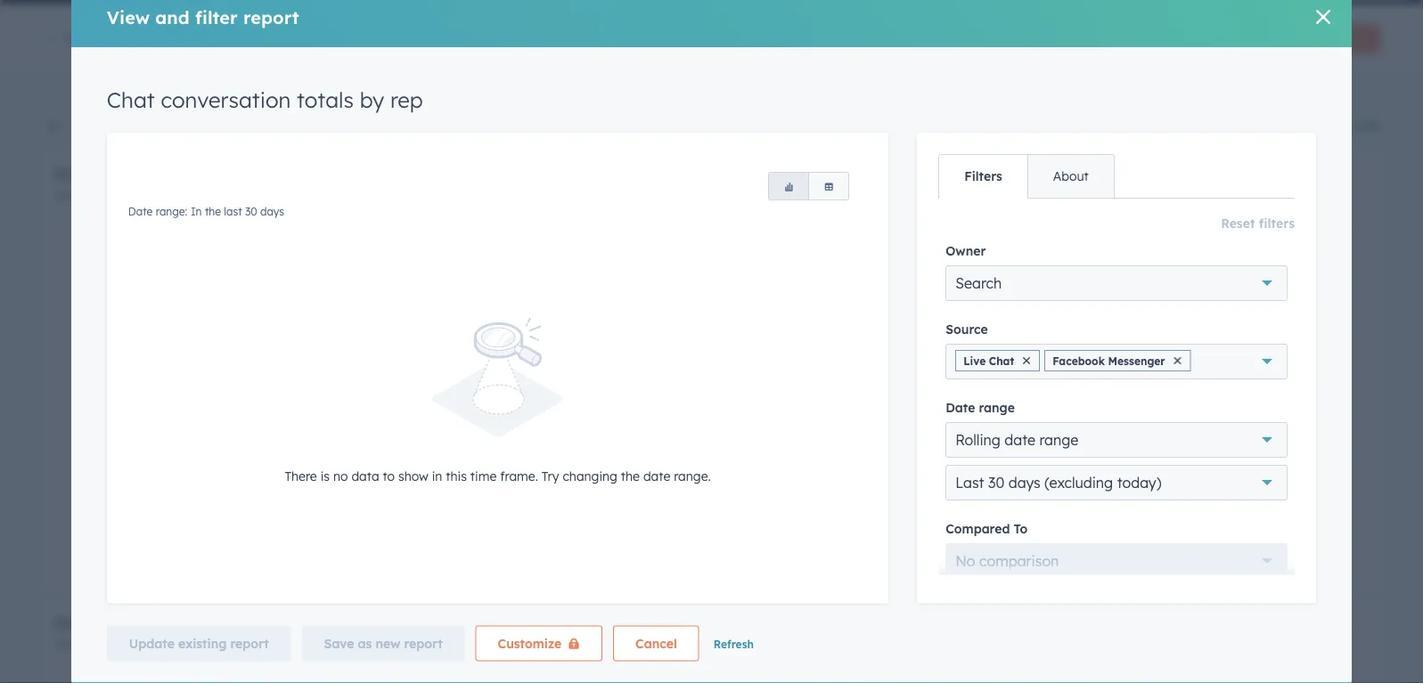 Task type: locate. For each thing, give the bounding box(es) containing it.
this inside chat conversation totals by url element
[[1064, 450, 1085, 465]]

1 horizontal spatial in
[[191, 205, 202, 219]]

1 vertical spatial close image
[[1023, 358, 1031, 365]]

this for chat conversation totals by url
[[1064, 450, 1085, 465]]

existing
[[178, 636, 227, 652]]

this inside chat conversation totals by rep element
[[390, 450, 411, 465]]

to
[[1014, 522, 1028, 537]]

owner up chat conversation totals by rep date range:
[[83, 125, 118, 139]]

range: inside chat conversation totals by url element
[[755, 189, 787, 202]]

this
[[390, 450, 411, 465], [1064, 450, 1085, 465], [446, 469, 467, 484]]

0 vertical spatial date range: in the last 30 days
[[727, 189, 883, 202]]

no inside chat conversation totals by rep element
[[268, 450, 286, 465]]

2 conversations from the left
[[196, 112, 272, 125]]

facebook
[[1053, 355, 1105, 368]]

chat overview banner
[[43, 20, 1381, 53]]

no up 'last'
[[942, 450, 960, 465]]

conversation
[[161, 87, 291, 114], [91, 165, 184, 183], [765, 165, 858, 183], [91, 615, 184, 632], [765, 615, 858, 632]]

1 horizontal spatial for
[[1044, 450, 1060, 465]]

in down chat conversation totals by url
[[790, 189, 801, 202]]

range: left update
[[81, 638, 113, 652]]

to right the no
[[383, 469, 395, 484]]

1 horizontal spatial this
[[446, 469, 467, 484]]

0 vertical spatial owner
[[83, 125, 118, 139]]

dashboard
[[1035, 33, 1090, 46]]

no
[[333, 469, 348, 484]]

about link
[[1028, 156, 1114, 198]]

1 horizontal spatial show
[[398, 469, 429, 484]]

range up last 30 days (excluding today) at the bottom right
[[1040, 432, 1079, 450]]

0 horizontal spatial response
[[285, 615, 349, 632]]

no data to show for this time frame. up last 30 days (excluding today) at the bottom right
[[942, 450, 1156, 465]]

30 down chat conversation average first response time by rep
[[170, 638, 183, 652]]

conversations for agent
[[309, 112, 385, 125]]

1 horizontal spatial range
[[1040, 432, 1079, 450]]

data right the no
[[352, 469, 379, 484]]

no down compared
[[956, 553, 976, 571]]

2 vertical spatial date range: in the last 30 days
[[53, 638, 210, 652]]

0 vertical spatial last
[[823, 189, 841, 202]]

close date button
[[472, 104, 578, 146]]

date for rolling
[[1005, 432, 1036, 450]]

data
[[289, 450, 317, 465], [963, 450, 991, 465], [352, 469, 379, 484]]

conversations for owner
[[83, 112, 159, 125]]

the left existing
[[130, 638, 146, 652]]

1 conversations from the left
[[83, 112, 159, 125]]

no data to show for this time frame. inside chat conversation totals by url element
[[942, 450, 1156, 465]]

2 horizontal spatial frame.
[[1118, 450, 1156, 465]]

range up rolling
[[979, 401, 1015, 416]]

2 horizontal spatial in
[[790, 189, 801, 202]]

1 vertical spatial owner
[[946, 244, 986, 259]]

1 horizontal spatial no data to show for this time frame.
[[942, 450, 1156, 465]]

last down chat conversation totals by url
[[823, 189, 841, 202]]

2 for from the left
[[1044, 450, 1060, 465]]

1 horizontal spatial first
[[343, 125, 365, 139]]

source
[[946, 322, 988, 338]]

by
[[360, 87, 384, 114], [233, 165, 251, 183], [907, 165, 925, 183], [389, 615, 407, 632], [1021, 615, 1039, 632]]

0 horizontal spatial totals
[[188, 165, 229, 183]]

tab list
[[939, 155, 1115, 199]]

to down date range
[[994, 450, 1006, 465]]

range: down conversations owner
[[81, 189, 113, 202]]

1 vertical spatial response
[[285, 615, 349, 632]]

range:
[[81, 189, 113, 202], [755, 189, 787, 202], [156, 205, 187, 219], [81, 638, 113, 652], [755, 638, 787, 652]]

messenger
[[1109, 355, 1166, 368]]

data up 'last'
[[963, 450, 991, 465]]

last 30 days (excluding today) button
[[946, 466, 1288, 501]]

1 horizontal spatial frame.
[[500, 469, 538, 484]]

0 horizontal spatial first
[[252, 615, 280, 632]]

time inside chat conversation average first response time by rep element
[[353, 615, 385, 632]]

totals down thread
[[188, 165, 229, 183]]

frame. up today)
[[1118, 450, 1156, 465]]

the down chat conversation totals by rep date range:
[[205, 205, 221, 219]]

conversations inside the conversations agent first response time
[[309, 112, 385, 125]]

in down chat conversation totals by rep date range:
[[191, 205, 202, 219]]

date inside chat conversation average first response time by rep element
[[53, 638, 78, 652]]

report right new
[[404, 636, 443, 652]]

to inside chat conversation totals by url element
[[994, 450, 1006, 465]]

1 horizontal spatial totals
[[297, 87, 354, 114]]

0 vertical spatial filters
[[739, 117, 775, 132]]

owner up search
[[946, 244, 986, 259]]

data up there
[[289, 450, 317, 465]]

range: inside chat conversation average first response time by rep element
[[81, 638, 113, 652]]

manage dashboards button
[[1038, 115, 1166, 136]]

no data to show for this time frame.
[[268, 450, 482, 465], [942, 450, 1156, 465]]

30
[[844, 189, 856, 202], [245, 205, 257, 219], [989, 475, 1005, 492], [170, 638, 183, 652]]

filters left beta
[[739, 117, 775, 132]]

0 horizontal spatial no data to show for this time frame.
[[268, 450, 482, 465]]

show left in
[[398, 469, 429, 484]]

chat for chat conversation totals by rep
[[107, 87, 155, 114]]

0 vertical spatial first
[[343, 125, 365, 139]]

save as new report
[[324, 636, 443, 652]]

chat conversation totals by url element
[[717, 153, 1382, 594]]

to inside 'chat conversation average time to close by rep date range:'
[[962, 615, 976, 632]]

compared
[[946, 522, 1010, 537]]

totals left url
[[862, 165, 903, 183]]

show inside chat conversation totals by url element
[[1010, 450, 1040, 465]]

no inside chat conversation totals by url element
[[942, 450, 960, 465]]

1 horizontal spatial filters
[[1259, 216, 1295, 232]]

close image right live chat
[[1023, 358, 1031, 365]]

3 conversations from the left
[[309, 112, 385, 125]]

frame. left try
[[500, 469, 538, 484]]

beta
[[789, 119, 813, 131]]

create dashboard button
[[984, 25, 1105, 53]]

close image
[[1174, 358, 1182, 365]]

chat conversation totals by rep element
[[43, 153, 708, 594]]

frame. for chat conversation totals by rep
[[444, 450, 482, 465]]

0 horizontal spatial frame.
[[444, 450, 482, 465]]

0 horizontal spatial last
[[149, 638, 167, 652]]

response
[[368, 125, 416, 139], [285, 615, 349, 632]]

conversation for chat conversation totals by rep
[[161, 87, 291, 114]]

1 horizontal spatial conversations
[[196, 112, 272, 125]]

show inside chat conversation totals by rep element
[[336, 450, 366, 465]]

conversation inside chat conversation totals by rep date range:
[[91, 165, 184, 183]]

in inside chat conversation totals by url element
[[790, 189, 801, 202]]

0 vertical spatial response
[[368, 125, 416, 139]]

date inside button
[[512, 125, 536, 139]]

0 horizontal spatial owner
[[83, 125, 118, 139]]

to left close
[[962, 615, 976, 632]]

by for chat conversation totals by rep date range:
[[233, 165, 251, 183]]

1 vertical spatial range
[[1040, 432, 1079, 450]]

group
[[769, 172, 850, 201]]

1 horizontal spatial response
[[368, 125, 416, 139]]

0 horizontal spatial range
[[979, 401, 1015, 416]]

close image up add report
[[1317, 10, 1331, 25]]

0 horizontal spatial date
[[512, 125, 536, 139]]

date
[[53, 189, 78, 202], [727, 189, 752, 202], [128, 205, 153, 219], [946, 401, 976, 416], [53, 638, 78, 652], [727, 638, 752, 652]]

0 horizontal spatial for
[[370, 450, 386, 465]]

create
[[999, 33, 1032, 46]]

time inside chat conversation totals by url element
[[1088, 450, 1115, 465]]

show for chat conversation totals by url
[[1010, 450, 1040, 465]]

0 vertical spatial in
[[790, 189, 801, 202]]

date right rolling
[[1005, 432, 1036, 450]]

conversation for chat conversation average first response time by rep
[[91, 615, 184, 632]]

last inside chat conversation average first response time by rep element
[[149, 638, 167, 652]]

0 vertical spatial close image
[[1317, 10, 1331, 25]]

conversations owner
[[83, 112, 159, 139]]

range: inside 'chat conversation average time to close by rep date range:'
[[755, 638, 787, 652]]

id
[[237, 125, 251, 139]]

filters right reset
[[1259, 216, 1295, 232]]

and
[[155, 6, 190, 29]]

rep
[[390, 87, 423, 114], [255, 165, 279, 183], [411, 615, 435, 632], [1043, 615, 1067, 632]]

frame. inside chat conversation totals by url element
[[1118, 450, 1156, 465]]

report right add
[[1324, 33, 1355, 46]]

no data to show for this time frame. for chat conversation totals by url
[[942, 450, 1156, 465]]

2 horizontal spatial conversations
[[309, 112, 385, 125]]

the down chat conversation totals by url
[[804, 189, 820, 202]]

response inside the conversations agent first response time
[[368, 125, 416, 139]]

show
[[336, 450, 366, 465], [1010, 450, 1040, 465], [398, 469, 429, 484]]

close
[[480, 125, 509, 139]]

facebook messenger
[[1053, 355, 1166, 368]]

2 no data to show for this time frame. from the left
[[942, 450, 1156, 465]]

edit
[[1357, 117, 1381, 133]]

date range: in the last 30 days inside chat conversation average first response time by rep element
[[53, 638, 210, 652]]

last for average
[[149, 638, 167, 652]]

1 vertical spatial filters
[[1259, 216, 1295, 232]]

to
[[320, 450, 333, 465], [994, 450, 1006, 465], [383, 469, 395, 484], [962, 615, 976, 632]]

close date
[[480, 125, 536, 139]]

share
[[1220, 33, 1249, 46]]

agent
[[309, 125, 340, 139]]

in for totals
[[790, 189, 801, 202]]

by inside chat conversation totals by rep date range:
[[233, 165, 251, 183]]

date left range.
[[643, 469, 671, 484]]

date inside popup button
[[1005, 432, 1036, 450]]

chat
[[66, 27, 108, 49], [107, 87, 155, 114], [53, 165, 87, 183], [727, 165, 761, 183], [989, 355, 1014, 368], [53, 615, 87, 632], [727, 615, 761, 632]]

rep inside chat conversation totals by rep date range:
[[255, 165, 279, 183]]

1 vertical spatial first
[[252, 615, 280, 632]]

1 no data to show for this time frame. from the left
[[268, 450, 482, 465]]

1 horizontal spatial last
[[224, 205, 242, 219]]

report
[[243, 6, 299, 29], [1324, 33, 1355, 46], [230, 636, 269, 652], [404, 636, 443, 652]]

2 average from the left
[[862, 615, 921, 632]]

no data to show for this time frame. inside chat conversation totals by rep element
[[268, 450, 482, 465]]

0 horizontal spatial conversations
[[83, 112, 159, 125]]

average for first
[[188, 615, 247, 632]]

1 for from the left
[[370, 450, 386, 465]]

data for chat conversation totals by rep
[[289, 450, 317, 465]]

2 vertical spatial date
[[643, 469, 671, 484]]

in
[[790, 189, 801, 202], [191, 205, 202, 219], [116, 638, 127, 652]]

filters
[[739, 117, 775, 132], [1259, 216, 1295, 232]]

2 horizontal spatial date
[[1005, 432, 1036, 450]]

refresh button
[[714, 637, 754, 653]]

range: right refresh
[[755, 638, 787, 652]]

no comparison
[[956, 553, 1059, 571]]

close image
[[1317, 10, 1331, 25], [1023, 358, 1031, 365]]

no up there
[[268, 450, 286, 465]]

frame. inside chat conversation totals by rep element
[[444, 450, 482, 465]]

0 horizontal spatial this
[[390, 450, 411, 465]]

no inside popup button
[[956, 553, 976, 571]]

date range: in the last 30 days
[[727, 189, 883, 202], [128, 205, 284, 219], [53, 638, 210, 652]]

data inside chat conversation totals by rep element
[[289, 450, 317, 465]]

no
[[268, 450, 286, 465], [942, 450, 960, 465], [956, 553, 976, 571]]

range: down chat conversation totals by url
[[755, 189, 787, 202]]

last
[[823, 189, 841, 202], [224, 205, 242, 219], [149, 638, 167, 652]]

no comparison button
[[946, 544, 1288, 580]]

response up save
[[285, 615, 349, 632]]

30 inside chat conversation average first response time by rep element
[[170, 638, 183, 652]]

0 vertical spatial date
[[512, 125, 536, 139]]

frame. up there is no data to show in this time frame. try changing the date range.
[[444, 450, 482, 465]]

2 horizontal spatial this
[[1064, 450, 1085, 465]]

date
[[512, 125, 536, 139], [1005, 432, 1036, 450], [643, 469, 671, 484]]

2 horizontal spatial last
[[823, 189, 841, 202]]

no data to show for this time frame. for chat conversation totals by rep
[[268, 450, 482, 465]]

conversation inside 'chat conversation average time to close by rep date range:'
[[765, 615, 858, 632]]

0 horizontal spatial in
[[116, 638, 127, 652]]

report right filter at top left
[[243, 6, 299, 29]]

data inside chat conversation totals by url element
[[963, 450, 991, 465]]

0 horizontal spatial filters
[[739, 117, 775, 132]]

chat conversation average first response time by rep element
[[43, 603, 708, 684]]

report inside popup button
[[1324, 33, 1355, 46]]

for inside chat conversation totals by rep element
[[370, 450, 386, 465]]

in left update
[[116, 638, 127, 652]]

2 horizontal spatial data
[[963, 450, 991, 465]]

view
[[107, 6, 150, 29]]

show up last 30 days (excluding today) at the bottom right
[[1010, 450, 1040, 465]]

30 right 'last'
[[989, 475, 1005, 492]]

30 inside popup button
[[989, 475, 1005, 492]]

in inside chat conversation average first response time by rep element
[[116, 638, 127, 652]]

30 inside chat conversation totals by url element
[[844, 189, 856, 202]]

last down chat conversation totals by rep date range:
[[224, 205, 242, 219]]

0 horizontal spatial average
[[188, 615, 247, 632]]

last inside chat conversation totals by url element
[[823, 189, 841, 202]]

1 vertical spatial date
[[1005, 432, 1036, 450]]

share button
[[1205, 25, 1275, 53]]

last
[[956, 475, 985, 492]]

30 down chat conversation totals by url
[[844, 189, 856, 202]]

reset filters button
[[1221, 213, 1295, 235]]

0 horizontal spatial close image
[[1023, 358, 1031, 365]]

to up is
[[320, 450, 333, 465]]

by inside 'chat conversation average time to close by rep date range:'
[[1021, 615, 1039, 632]]

0 horizontal spatial show
[[336, 450, 366, 465]]

totals up agent
[[297, 87, 354, 114]]

date range: in the last 30 days inside chat conversation totals by url element
[[727, 189, 883, 202]]

date range: in the last 30 days for average
[[53, 638, 210, 652]]

chat inside 'chat conversation average time to close by rep date range:'
[[727, 615, 761, 632]]

2 vertical spatial in
[[116, 638, 127, 652]]

totals for chat conversation totals by rep date range:
[[188, 165, 229, 183]]

comparison
[[980, 553, 1059, 571]]

conversations
[[83, 112, 159, 125], [196, 112, 272, 125], [309, 112, 385, 125]]

conversations for thread
[[196, 112, 272, 125]]

chat inside popup button
[[66, 27, 108, 49]]

totals for chat conversation totals by rep
[[297, 87, 354, 114]]

0 horizontal spatial data
[[289, 450, 317, 465]]

1 horizontal spatial average
[[862, 615, 921, 632]]

0 vertical spatial range
[[979, 401, 1015, 416]]

about
[[1053, 169, 1089, 185]]

last left existing
[[149, 638, 167, 652]]

owner inside conversations owner
[[83, 125, 118, 139]]

1 average from the left
[[188, 615, 247, 632]]

the
[[804, 189, 820, 202], [205, 205, 221, 219], [621, 469, 640, 484], [130, 638, 146, 652]]

2 vertical spatial last
[[149, 638, 167, 652]]

changing
[[563, 469, 618, 484]]

chat inside chat conversation totals by rep date range:
[[53, 165, 87, 183]]

average
[[188, 615, 247, 632], [862, 615, 921, 632]]

1 horizontal spatial data
[[352, 469, 379, 484]]

live
[[964, 355, 986, 368]]

for inside chat conversation totals by url element
[[1044, 450, 1060, 465]]

url
[[929, 165, 959, 183]]

date inside chat conversation totals by rep date range:
[[53, 189, 78, 202]]

first up update existing report
[[252, 615, 280, 632]]

average inside 'chat conversation average time to close by rep date range:'
[[862, 615, 921, 632]]

filters for reset filters
[[1259, 216, 1295, 232]]

2 horizontal spatial totals
[[862, 165, 903, 183]]

cancel
[[636, 636, 677, 652]]

chat overview button
[[66, 25, 222, 51]]

no data to show for this time frame. up the no
[[268, 450, 482, 465]]

date right close
[[512, 125, 536, 139]]

show up the no
[[336, 450, 366, 465]]

in for average
[[116, 638, 127, 652]]

1 horizontal spatial owner
[[946, 244, 986, 259]]

update existing report button
[[107, 627, 291, 662]]

close
[[981, 615, 1017, 632]]

2 horizontal spatial show
[[1010, 450, 1040, 465]]

None button
[[769, 172, 810, 201], [809, 172, 850, 201], [769, 172, 810, 201], [809, 172, 850, 201]]

first right agent
[[343, 125, 365, 139]]

totals inside chat conversation totals by rep date range:
[[188, 165, 229, 183]]

frame. for chat conversation totals by url
[[1118, 450, 1156, 465]]

by for chat conversation totals by url
[[907, 165, 925, 183]]

response right agent
[[368, 125, 416, 139]]



Task type: vqa. For each thing, say whether or not it's contained in the screenshot.
"Date" within the Chat conversation totals by rep Date range:
yes



Task type: describe. For each thing, give the bounding box(es) containing it.
chat conversation totals by url
[[727, 165, 959, 183]]

customize
[[498, 636, 562, 652]]

show for chat conversation totals by rep
[[336, 450, 366, 465]]

live chat
[[964, 355, 1014, 368]]

chat for chat conversation totals by url
[[727, 165, 761, 183]]

the inside chat conversation average first response time by rep element
[[130, 638, 146, 652]]

days inside last 30 days (excluding today) popup button
[[1009, 475, 1041, 492]]

conversations agent first response time
[[309, 112, 443, 139]]

report down chat conversation average first response time by rep
[[230, 636, 269, 652]]

manage dashboards
[[1038, 117, 1166, 133]]

this for chat conversation totals by rep
[[390, 450, 411, 465]]

range: down chat conversation totals by rep date range:
[[156, 205, 187, 219]]

actions
[[1131, 33, 1168, 46]]

conversation for chat conversation totals by rep date range:
[[91, 165, 184, 183]]

last 30 days (excluding today)
[[956, 475, 1162, 492]]

manage
[[1038, 117, 1088, 133]]

search
[[956, 275, 1002, 293]]

everyone
[[1268, 117, 1326, 133]]

chat for chat conversation average first response time by rep
[[53, 615, 87, 632]]

conversation for chat conversation average time to close by rep date range:
[[765, 615, 858, 632]]

refresh
[[714, 638, 754, 652]]

1 vertical spatial date range: in the last 30 days
[[128, 205, 284, 219]]

date for close
[[512, 125, 536, 139]]

time inside the conversations agent first response time
[[419, 125, 443, 139]]

dashboard filters button
[[647, 114, 775, 137]]

update existing report
[[129, 636, 269, 652]]

data for chat conversation totals by url
[[963, 450, 991, 465]]

for for chat conversation totals by rep
[[370, 450, 386, 465]]

chat for chat overview
[[66, 27, 108, 49]]

date range: in the last 30 days for totals
[[727, 189, 883, 202]]

dashboards
[[1092, 117, 1166, 133]]

totals for chat conversation totals by url
[[862, 165, 903, 183]]

new
[[376, 636, 401, 652]]

there is no data to show in this time frame. try changing the date range.
[[285, 469, 711, 484]]

chat conversation average time to close by rep element
[[717, 603, 1382, 684]]

date inside 'chat conversation average time to close by rep date range:'
[[727, 638, 752, 652]]

cancel button
[[613, 627, 699, 662]]

compared to
[[946, 522, 1028, 537]]

as
[[358, 636, 372, 652]]

1 vertical spatial last
[[224, 205, 242, 219]]

update
[[129, 636, 175, 652]]

can
[[1330, 117, 1353, 133]]

rolling date range button
[[946, 423, 1288, 459]]

filter
[[195, 6, 238, 29]]

everyone can edit button
[[1268, 115, 1381, 136]]

filters link
[[940, 156, 1028, 198]]

the inside chat conversation totals by url element
[[804, 189, 820, 202]]

there
[[285, 469, 317, 484]]

date inside chat conversation totals by url element
[[727, 189, 752, 202]]

for for chat conversation totals by url
[[1044, 450, 1060, 465]]

filters for dashboard filters
[[739, 117, 775, 132]]

1 vertical spatial in
[[191, 205, 202, 219]]

range: inside chat conversation totals by rep date range:
[[81, 189, 113, 202]]

in
[[432, 469, 442, 484]]

search button
[[946, 266, 1288, 302]]

to inside chat conversation totals by rep element
[[320, 450, 333, 465]]

no for chat conversation totals by rep
[[268, 450, 286, 465]]

(excluding
[[1045, 475, 1113, 492]]

1 horizontal spatial close image
[[1317, 10, 1331, 25]]

time inside chat conversation totals by rep element
[[414, 450, 441, 465]]

try
[[542, 469, 559, 484]]

range inside popup button
[[1040, 432, 1079, 450]]

by for chat conversation totals by rep
[[360, 87, 384, 114]]

view and filter report
[[107, 6, 299, 29]]

rep inside 'chat conversation average time to close by rep date range:'
[[1043, 615, 1067, 632]]

first inside the conversations agent first response time
[[343, 125, 365, 139]]

chat conversation totals by rep date range:
[[53, 165, 279, 202]]

last for totals
[[823, 189, 841, 202]]

days inside chat conversation average first response time by rep element
[[186, 638, 210, 652]]

add
[[1301, 33, 1321, 46]]

chat for chat conversation average time to close by rep date range:
[[727, 615, 761, 632]]

the right changing
[[621, 469, 640, 484]]

chat overview
[[66, 27, 198, 49]]

chat conversation average first response time by rep
[[53, 615, 435, 632]]

save
[[324, 636, 354, 652]]

add report button
[[1285, 25, 1381, 53]]

chat conversation average time to close by rep date range:
[[727, 615, 1067, 652]]

reset filters
[[1221, 216, 1295, 232]]

rolling date range
[[956, 432, 1079, 450]]

actions button
[[1116, 25, 1194, 53]]

dashboard
[[666, 117, 735, 132]]

time inside 'chat conversation average time to close by rep date range:'
[[926, 615, 957, 632]]

today)
[[1117, 475, 1162, 492]]

reset
[[1221, 216, 1255, 232]]

rolling
[[956, 432, 1001, 450]]

filters
[[965, 169, 1003, 185]]

add report
[[1301, 33, 1355, 46]]

tab list containing filters
[[939, 155, 1115, 199]]

assigned: everyone can edit
[[1205, 117, 1381, 133]]

assigned:
[[1205, 117, 1261, 133]]

average for time
[[862, 615, 921, 632]]

chat for chat conversation totals by rep date range:
[[53, 165, 87, 183]]

customize button
[[476, 627, 603, 662]]

overview
[[113, 27, 198, 49]]

1 horizontal spatial date
[[643, 469, 671, 484]]

save as new report button
[[302, 627, 465, 662]]

chat conversation totals by rep
[[107, 87, 423, 114]]

conversation for chat conversation totals by url
[[765, 165, 858, 183]]

date range
[[946, 401, 1015, 416]]

is
[[321, 469, 330, 484]]

no for chat conversation totals by url
[[942, 450, 960, 465]]

dashboard filters
[[666, 117, 775, 132]]

thread
[[196, 125, 234, 139]]

30 down id
[[245, 205, 257, 219]]

create dashboard
[[999, 33, 1090, 46]]

days inside chat conversation totals by url element
[[859, 189, 883, 202]]

conversations thread id
[[196, 112, 272, 139]]

range.
[[674, 469, 711, 484]]



